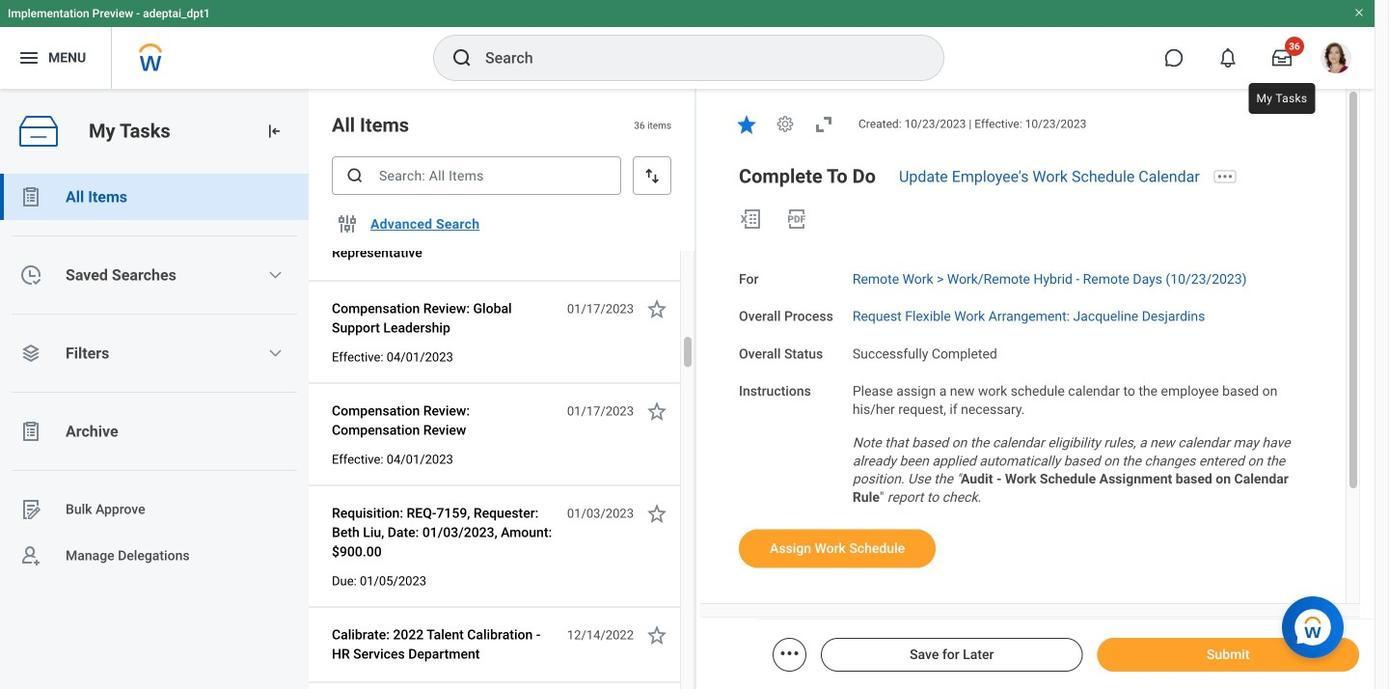Task type: vqa. For each thing, say whether or not it's contained in the screenshot.
ninth menu item from the bottom
no



Task type: locate. For each thing, give the bounding box(es) containing it.
banner
[[0, 0, 1375, 89]]

sort image
[[643, 166, 662, 185]]

view printable version (pdf) image
[[786, 207, 809, 230]]

gear image
[[776, 114, 795, 134]]

0 vertical spatial clipboard image
[[19, 185, 42, 208]]

1 vertical spatial star image
[[646, 502, 669, 525]]

search image
[[451, 46, 474, 69], [345, 166, 365, 185]]

clipboard image up rename image
[[19, 420, 42, 443]]

rename image
[[19, 498, 42, 521]]

star image
[[735, 113, 759, 136], [646, 400, 669, 423], [646, 623, 669, 647]]

user plus image
[[19, 544, 42, 567]]

tooltip
[[1245, 79, 1320, 118]]

chevron down image
[[268, 267, 283, 283]]

clock check image
[[19, 263, 42, 287]]

2 clipboard image from the top
[[19, 420, 42, 443]]

star image
[[646, 297, 669, 320], [646, 502, 669, 525]]

1 vertical spatial clipboard image
[[19, 420, 42, 443]]

clipboard image up clock check image
[[19, 185, 42, 208]]

related actions image
[[778, 642, 801, 665]]

notifications large image
[[1219, 48, 1238, 68]]

0 vertical spatial search image
[[451, 46, 474, 69]]

justify image
[[17, 46, 41, 69]]

0 vertical spatial star image
[[735, 113, 759, 136]]

list
[[0, 174, 309, 579]]

Search Workday  search field
[[485, 37, 904, 79]]

0 horizontal spatial search image
[[345, 166, 365, 185]]

2 vertical spatial star image
[[646, 623, 669, 647]]

0 vertical spatial star image
[[646, 297, 669, 320]]

clipboard image
[[19, 185, 42, 208], [19, 420, 42, 443]]



Task type: describe. For each thing, give the bounding box(es) containing it.
Search: All Items text field
[[332, 156, 621, 195]]

close environment banner image
[[1354, 7, 1366, 18]]

configure image
[[336, 212, 359, 235]]

inbox large image
[[1273, 48, 1292, 68]]

1 vertical spatial star image
[[646, 400, 669, 423]]

1 vertical spatial search image
[[345, 166, 365, 185]]

fullscreen image
[[813, 113, 836, 136]]

transformation import image
[[264, 122, 284, 141]]

1 star image from the top
[[646, 297, 669, 320]]

2 star image from the top
[[646, 502, 669, 525]]

1 horizontal spatial search image
[[451, 46, 474, 69]]

export to excel image
[[739, 207, 762, 230]]

1 clipboard image from the top
[[19, 185, 42, 208]]

profile logan mcneil image
[[1321, 42, 1352, 77]]

item list element
[[309, 89, 697, 689]]



